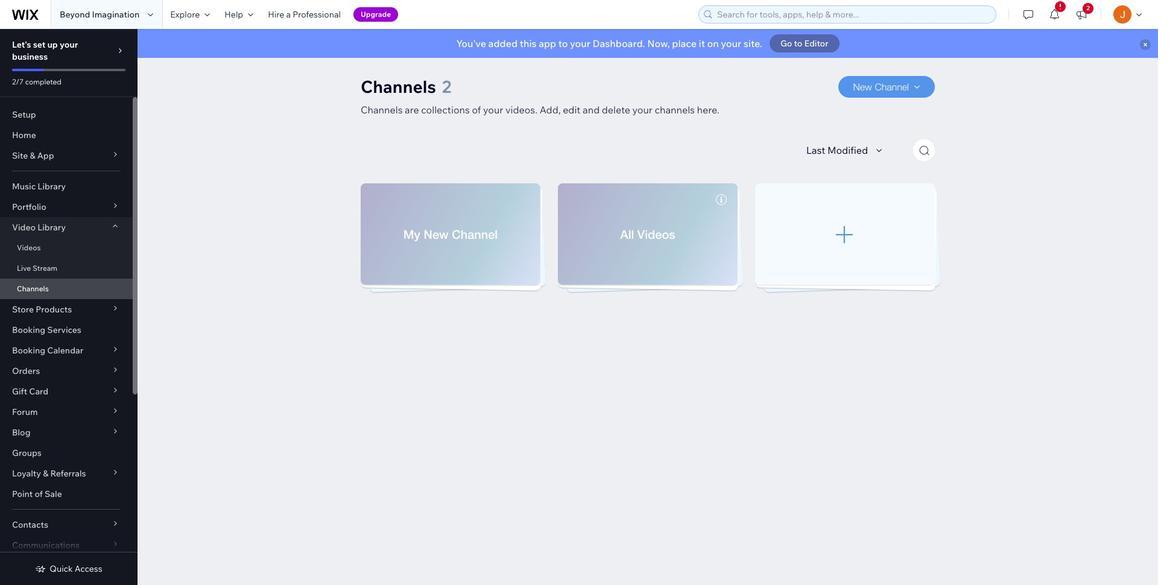 Task type: locate. For each thing, give the bounding box(es) containing it.
point
[[12, 489, 33, 500]]

contacts
[[12, 520, 48, 530]]

to right app
[[559, 37, 568, 49]]

last
[[807, 144, 826, 156]]

help button
[[217, 0, 261, 29]]

0 horizontal spatial channel
[[452, 227, 498, 241]]

channels left are
[[361, 104, 403, 116]]

point of sale
[[12, 489, 62, 500]]

music
[[12, 181, 36, 192]]

1 horizontal spatial to
[[794, 38, 803, 49]]

to right go
[[794, 38, 803, 49]]

booking inside popup button
[[12, 345, 45, 356]]

channels up are
[[361, 76, 436, 97]]

portfolio
[[12, 202, 46, 212]]

your left videos.
[[483, 104, 503, 116]]

0 horizontal spatial &
[[30, 150, 35, 161]]

site.
[[744, 37, 763, 49]]

& for loyalty
[[43, 468, 48, 479]]

channels down live stream
[[17, 284, 49, 293]]

channels
[[361, 76, 436, 97], [361, 104, 403, 116], [17, 284, 49, 293]]

forum button
[[0, 402, 133, 422]]

2 button
[[1069, 0, 1095, 29]]

modified
[[828, 144, 868, 156]]

groups link
[[0, 443, 133, 463]]

a
[[286, 9, 291, 20]]

collections
[[421, 104, 470, 116]]

booking calendar
[[12, 345, 83, 356]]

library up the videos link
[[38, 222, 66, 233]]

booking up orders
[[12, 345, 45, 356]]

library
[[38, 181, 66, 192], [38, 222, 66, 233]]

your right up
[[60, 39, 78, 50]]

channel
[[875, 81, 909, 92], [452, 227, 498, 241]]

1 vertical spatial new
[[424, 227, 449, 241]]

you've
[[456, 37, 486, 49]]

2 booking from the top
[[12, 345, 45, 356]]

of
[[472, 104, 481, 116], [35, 489, 43, 500]]

Search for tools, apps, help & more... field
[[714, 6, 993, 23]]

of left sale
[[35, 489, 43, 500]]

1 vertical spatial channels
[[361, 104, 403, 116]]

2 vertical spatial channels
[[17, 284, 49, 293]]

hire a professional
[[268, 9, 341, 20]]

1 vertical spatial videos
[[17, 243, 41, 252]]

booking calendar button
[[0, 340, 133, 361]]

edit
[[563, 104, 581, 116]]

it
[[699, 37, 705, 49]]

your
[[570, 37, 591, 49], [721, 37, 742, 49], [60, 39, 78, 50], [483, 104, 503, 116], [633, 104, 653, 116]]

videos down video
[[17, 243, 41, 252]]

all videos link
[[558, 183, 738, 285]]

1 vertical spatial booking
[[12, 345, 45, 356]]

2 library from the top
[[38, 222, 66, 233]]

library up portfolio 'popup button'
[[38, 181, 66, 192]]

beyond imagination
[[60, 9, 140, 20]]

of right collections
[[472, 104, 481, 116]]

0 vertical spatial videos
[[638, 227, 676, 241]]

setup link
[[0, 104, 133, 125]]

1 horizontal spatial of
[[472, 104, 481, 116]]

store products button
[[0, 299, 133, 320]]

&
[[30, 150, 35, 161], [43, 468, 48, 479]]

services
[[47, 325, 81, 335]]

your right on
[[721, 37, 742, 49]]

0 vertical spatial new
[[854, 81, 872, 92]]

store products
[[12, 304, 72, 315]]

0 horizontal spatial new
[[424, 227, 449, 241]]

site & app button
[[0, 145, 133, 166]]

go to editor
[[781, 38, 829, 49]]

new
[[854, 81, 872, 92], [424, 227, 449, 241]]

now,
[[648, 37, 670, 49]]

0 vertical spatial channels
[[361, 76, 436, 97]]

loyalty & referrals
[[12, 468, 86, 479]]

1 horizontal spatial &
[[43, 468, 48, 479]]

quick
[[50, 564, 73, 574]]

you've added this app to your dashboard. now, place it on your site. alert
[[138, 29, 1159, 58]]

0 horizontal spatial videos
[[17, 243, 41, 252]]

& inside dropdown button
[[43, 468, 48, 479]]

1 vertical spatial library
[[38, 222, 66, 233]]

forum
[[12, 407, 38, 418]]

your right delete
[[633, 104, 653, 116]]

booking for booking services
[[12, 325, 45, 335]]

and
[[583, 104, 600, 116]]

imagination
[[92, 9, 140, 20]]

communications button
[[0, 535, 133, 556]]

channels inside sidebar element
[[17, 284, 49, 293]]

videos right all
[[638, 227, 676, 241]]

library inside music library link
[[38, 181, 66, 192]]

set
[[33, 39, 45, 50]]

video
[[12, 222, 36, 233]]

professional
[[293, 9, 341, 20]]

card
[[29, 386, 48, 397]]

1 booking from the top
[[12, 325, 45, 335]]

site
[[12, 150, 28, 161]]

live
[[17, 264, 31, 273]]

to
[[559, 37, 568, 49], [794, 38, 803, 49]]

1 vertical spatial channel
[[452, 227, 498, 241]]

gift card
[[12, 386, 48, 397]]

0 horizontal spatial of
[[35, 489, 43, 500]]

1 vertical spatial of
[[35, 489, 43, 500]]

0 vertical spatial &
[[30, 150, 35, 161]]

completed
[[25, 77, 61, 86]]

new channel link
[[838, 76, 935, 98]]

videos inside sidebar element
[[17, 243, 41, 252]]

& right site
[[30, 150, 35, 161]]

booking for booking calendar
[[12, 345, 45, 356]]

new inside my new channel link
[[424, 227, 449, 241]]

& right the loyalty
[[43, 468, 48, 479]]

1 vertical spatial &
[[43, 468, 48, 479]]

booking down store at the bottom
[[12, 325, 45, 335]]

booking
[[12, 325, 45, 335], [12, 345, 45, 356]]

0 vertical spatial channel
[[875, 81, 909, 92]]

calendar
[[47, 345, 83, 356]]

0 vertical spatial library
[[38, 181, 66, 192]]

library inside video library popup button
[[38, 222, 66, 233]]

up
[[47, 39, 58, 50]]

0 vertical spatial booking
[[12, 325, 45, 335]]

channels link
[[0, 279, 133, 299]]

& inside popup button
[[30, 150, 35, 161]]

booking services link
[[0, 320, 133, 340]]

1 library from the top
[[38, 181, 66, 192]]

videos
[[638, 227, 676, 241], [17, 243, 41, 252]]



Task type: describe. For each thing, give the bounding box(es) containing it.
upgrade
[[361, 10, 391, 19]]

2
[[1087, 4, 1090, 12]]

beyond
[[60, 9, 90, 20]]

blog
[[12, 427, 30, 438]]

video library
[[12, 222, 66, 233]]

gift
[[12, 386, 27, 397]]

booking services
[[12, 325, 81, 335]]

dashboard.
[[593, 37, 645, 49]]

point of sale link
[[0, 484, 133, 504]]

here.
[[697, 104, 720, 116]]

orders button
[[0, 361, 133, 381]]

channels
[[655, 104, 695, 116]]

live stream link
[[0, 258, 133, 279]]

2/7
[[12, 77, 24, 86]]

1 horizontal spatial channel
[[875, 81, 909, 92]]

of inside point of sale link
[[35, 489, 43, 500]]

products
[[36, 304, 72, 315]]

your right app
[[570, 37, 591, 49]]

go to editor button
[[770, 34, 840, 52]]

communications
[[12, 540, 80, 551]]

loyalty & referrals button
[[0, 463, 133, 484]]

on
[[707, 37, 719, 49]]

groups
[[12, 448, 42, 459]]

music library
[[12, 181, 66, 192]]

1 horizontal spatial new
[[854, 81, 872, 92]]

quick access button
[[35, 564, 102, 574]]

home link
[[0, 125, 133, 145]]

to inside button
[[794, 38, 803, 49]]

app
[[37, 150, 54, 161]]

business
[[12, 51, 48, 62]]

access
[[75, 564, 102, 574]]

videos.
[[506, 104, 538, 116]]

editor
[[805, 38, 829, 49]]

are
[[405, 104, 419, 116]]

added
[[489, 37, 518, 49]]

last modified button
[[807, 143, 886, 157]]

channels are collections of your videos. add, edit and delete your channels here.
[[361, 104, 720, 116]]

delete
[[602, 104, 630, 116]]

all
[[620, 227, 634, 241]]

store
[[12, 304, 34, 315]]

help
[[225, 9, 243, 20]]

0 vertical spatial of
[[472, 104, 481, 116]]

your inside 'let's set up your business'
[[60, 39, 78, 50]]

gift card button
[[0, 381, 133, 402]]

let's
[[12, 39, 31, 50]]

loyalty
[[12, 468, 41, 479]]

videos link
[[0, 238, 133, 258]]

upgrade button
[[354, 7, 398, 22]]

0 horizontal spatial to
[[559, 37, 568, 49]]

explore
[[170, 9, 200, 20]]

sidebar element
[[0, 29, 138, 585]]

2/7 completed
[[12, 77, 61, 86]]

referrals
[[50, 468, 86, 479]]

you've added this app to your dashboard. now, place it on your site.
[[456, 37, 763, 49]]

my
[[404, 227, 421, 241]]

this
[[520, 37, 537, 49]]

let's set up your business
[[12, 39, 78, 62]]

quick access
[[50, 564, 102, 574]]

portfolio button
[[0, 197, 133, 217]]

app
[[539, 37, 556, 49]]

live stream
[[17, 264, 57, 273]]

library for video library
[[38, 222, 66, 233]]

my new channel
[[404, 227, 498, 241]]

home
[[12, 130, 36, 141]]

& for site
[[30, 150, 35, 161]]

setup
[[12, 109, 36, 120]]

contacts button
[[0, 515, 133, 535]]

library for music library
[[38, 181, 66, 192]]

place
[[672, 37, 697, 49]]

last modified
[[807, 144, 868, 156]]

music library link
[[0, 176, 133, 197]]

hire
[[268, 9, 284, 20]]

blog button
[[0, 422, 133, 443]]

video library button
[[0, 217, 133, 238]]

site & app
[[12, 150, 54, 161]]

orders
[[12, 366, 40, 377]]

hire a professional link
[[261, 0, 348, 29]]

go
[[781, 38, 792, 49]]

add,
[[540, 104, 561, 116]]

stream
[[33, 264, 57, 273]]

all videos
[[620, 227, 676, 241]]

sale
[[45, 489, 62, 500]]

1 horizontal spatial videos
[[638, 227, 676, 241]]



Task type: vqa. For each thing, say whether or not it's contained in the screenshot.
left to
yes



